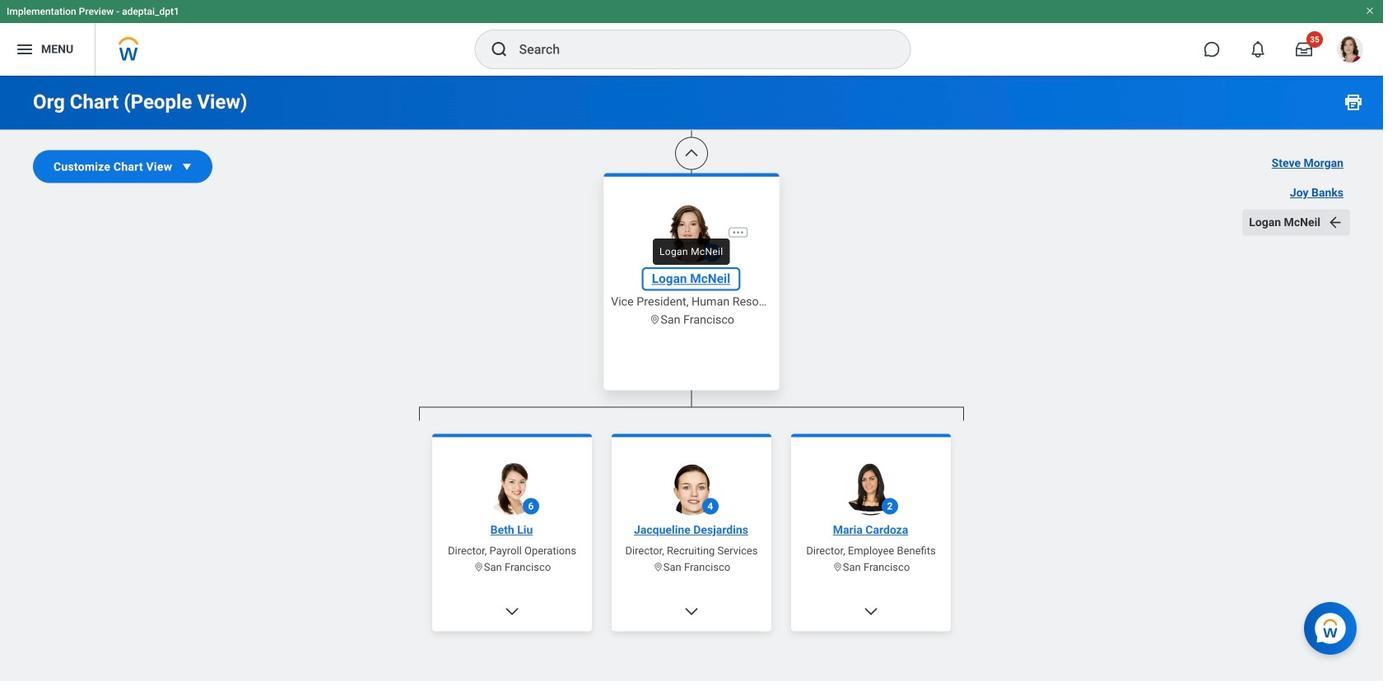 Task type: locate. For each thing, give the bounding box(es) containing it.
chevron down image
[[504, 604, 520, 620], [863, 604, 879, 620]]

close environment banner image
[[1365, 6, 1375, 16]]

location image for second chevron down image
[[832, 562, 843, 573]]

logan mcneil, logan mcneil, 3 direct reports element
[[419, 421, 964, 682]]

2 chevron down image from the left
[[863, 604, 879, 620]]

location image
[[649, 314, 661, 326], [473, 562, 484, 573], [653, 562, 663, 573], [832, 562, 843, 573]]

caret down image
[[179, 158, 195, 175]]

search image
[[489, 40, 509, 59]]

main content
[[0, 0, 1383, 682]]

0 horizontal spatial chevron down image
[[504, 604, 520, 620]]

Search Workday  search field
[[519, 31, 876, 68]]

tooltip
[[648, 234, 735, 270]]

related actions image
[[731, 226, 745, 239]]

notifications large image
[[1250, 41, 1266, 58]]

1 horizontal spatial chevron down image
[[863, 604, 879, 620]]

banner
[[0, 0, 1383, 76]]



Task type: vqa. For each thing, say whether or not it's contained in the screenshot.
notifications large icon
yes



Task type: describe. For each thing, give the bounding box(es) containing it.
1 chevron down image from the left
[[504, 604, 520, 620]]

location image for 1st chevron down image from the left
[[473, 562, 484, 573]]

chevron down image
[[683, 604, 700, 620]]

profile logan mcneil image
[[1337, 36, 1363, 66]]

location image for chevron down icon
[[653, 562, 663, 573]]

justify image
[[15, 40, 35, 59]]

print org chart image
[[1344, 92, 1363, 112]]

arrow left image
[[1327, 214, 1344, 231]]

chevron up image
[[683, 145, 700, 162]]

inbox large image
[[1296, 41, 1312, 58]]



